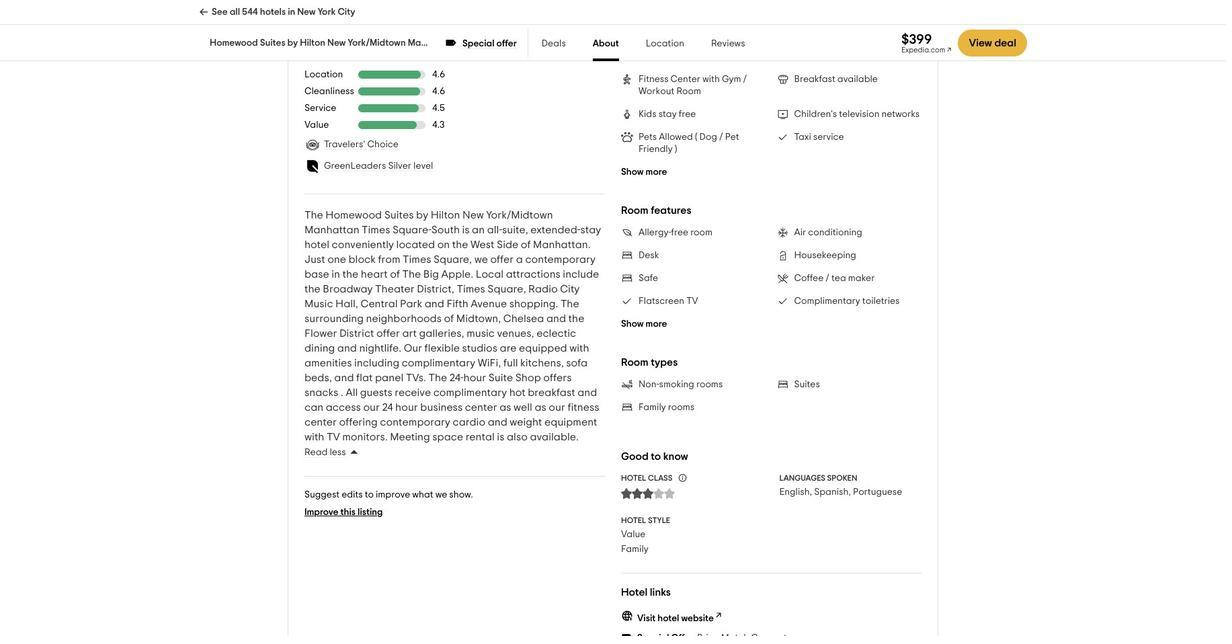 Task type: describe. For each thing, give the bounding box(es) containing it.
24
[[382, 402, 393, 413]]

housekeeping
[[794, 251, 857, 260]]

1 as from the left
[[500, 402, 511, 413]]

york
[[318, 7, 336, 17]]

radio
[[529, 284, 558, 294]]

park
[[400, 298, 422, 309]]

1 horizontal spatial contemporary
[[525, 254, 596, 265]]

visit hotel website link
[[621, 609, 723, 624]]

non-smoking rooms
[[639, 380, 723, 389]]

2 as from the left
[[535, 402, 547, 413]]

special
[[463, 39, 495, 48]]

cardio
[[453, 417, 486, 427]]

hotels
[[260, 7, 286, 17]]

the down base
[[305, 284, 321, 294]]

1 vertical spatial contemporary
[[380, 417, 451, 427]]

1 vertical spatial free
[[671, 228, 689, 237]]

1 horizontal spatial square,
[[488, 284, 526, 294]]

our
[[404, 343, 422, 354]]

conveniently
[[332, 239, 394, 250]]

value inside hotel style value family
[[621, 530, 646, 539]]

available.
[[530, 432, 579, 442]]

block
[[349, 254, 376, 265]]

conditioning
[[808, 228, 863, 237]]

tv inside the homewood suites by hilton new york/midtown manhattan times square-south is an all-suite, extended-stay hotel conveniently located on the west side of manhattan. just one block from times square, we offer a contemporary base in the heart of the big apple. local attractions include the broadway theater district, times square, radio city music hall, central park and fifth avenue shopping. the surrounding neighborhoods of midtown, chelsea and the flower district offer art galleries, music venues, eclectic dining and nightlife. our flexible studios are equipped with amenities including complimentary wifi, full kitchens, sofa beds, and flat panel tvs. the 24-hour suite shop offers snacks . all guests receive complimentary hot breakfast and can access our 24 hour business center as well as our fitness center offering contemporary cardio and weight equipment with tv monitors. meeting space rental is also available.
[[327, 432, 340, 442]]

room
[[691, 228, 713, 237]]

0 horizontal spatial of
[[390, 269, 400, 280]]

broadway
[[323, 284, 373, 294]]

amenities inside the homewood suites by hilton new york/midtown manhattan times square-south is an all-suite, extended-stay hotel conveniently located on the west side of manhattan. just one block from times square, we offer a contemporary base in the heart of the big apple. local attractions include the broadway theater district, times square, radio city music hall, central park and fifth avenue shopping. the surrounding neighborhoods of midtown, chelsea and the flower district offer art galleries, music venues, eclectic dining and nightlife. our flexible studios are equipped with amenities including complimentary wifi, full kitchens, sofa beds, and flat panel tvs. the 24-hour suite shop offers snacks . all guests receive complimentary hot breakfast and can access our 24 hour business center as well as our fitness center offering contemporary cardio and weight equipment with tv monitors. meeting space rental is also available.
[[305, 358, 352, 368]]

view deal
[[969, 38, 1017, 48]]

0 horizontal spatial to
[[365, 490, 374, 499]]

1 horizontal spatial tv
[[687, 297, 698, 306]]

networks
[[882, 110, 920, 119]]

.
[[341, 387, 343, 398]]

and up .
[[334, 372, 354, 383]]

1 show more from the top
[[621, 167, 667, 177]]

access
[[326, 402, 361, 413]]

just
[[305, 254, 325, 265]]

equipped
[[519, 343, 567, 354]]

suite,
[[502, 224, 528, 235]]

0 vertical spatial free
[[679, 110, 696, 119]]

0 vertical spatial offer
[[497, 39, 517, 48]]

improve
[[305, 508, 339, 517]]

room types
[[621, 357, 678, 368]]

family inside hotel style value family
[[621, 545, 649, 554]]

all
[[346, 387, 358, 398]]

1 horizontal spatial manhattan
[[408, 38, 455, 48]]

2 vertical spatial /
[[826, 274, 830, 283]]

beds,
[[305, 372, 332, 383]]

local
[[476, 269, 504, 280]]

flat
[[356, 372, 373, 383]]

visit hotel website
[[637, 614, 714, 623]]

features
[[651, 205, 692, 216]]

in inside the homewood suites by hilton new york/midtown manhattan times square-south is an all-suite, extended-stay hotel conveniently located on the west side of manhattan. just one block from times square, we offer a contemporary base in the heart of the big apple. local attractions include the broadway theater district, times square, radio city music hall, central park and fifth avenue shopping. the surrounding neighborhoods of midtown, chelsea and the flower district offer art galleries, music venues, eclectic dining and nightlife. our flexible studios are equipped with amenities including complimentary wifi, full kitchens, sofa beds, and flat panel tvs. the 24-hour suite shop offers snacks . all guests receive complimentary hot breakfast and can access our 24 hour business center as well as our fitness center offering contemporary cardio and weight equipment with tv monitors. meeting space rental is also available.
[[332, 269, 340, 280]]

deals
[[542, 39, 566, 48]]

improve this listing
[[305, 508, 383, 517]]

0 vertical spatial to
[[651, 451, 661, 462]]

the up broadway
[[343, 269, 359, 280]]

class
[[648, 474, 673, 482]]

0 vertical spatial hilton
[[300, 38, 325, 48]]

1 horizontal spatial location
[[646, 39, 684, 48]]

receive
[[395, 387, 431, 398]]

languages
[[780, 474, 826, 482]]

see
[[212, 7, 228, 17]]

all
[[230, 7, 240, 17]]

expedia.com
[[902, 46, 946, 53]]

offering
[[339, 417, 378, 427]]

shopping.
[[509, 298, 558, 309]]

1 vertical spatial center
[[305, 417, 337, 427]]

and down district
[[337, 343, 357, 354]]

are
[[500, 343, 517, 354]]

hotel class
[[621, 474, 673, 482]]

english,
[[780, 487, 812, 497]]

1 horizontal spatial amenities
[[666, 17, 713, 28]]

0 vertical spatial stay
[[659, 110, 677, 119]]

4.3
[[432, 120, 445, 130]]

monitors.
[[342, 432, 388, 442]]

and up rental
[[488, 417, 508, 427]]

the right the on at left top
[[452, 239, 468, 250]]

and up eclectic
[[547, 313, 566, 324]]

sofa
[[566, 358, 588, 368]]

times up conveniently
[[362, 224, 390, 235]]

suite
[[489, 372, 513, 383]]

speed
[[838, 40, 866, 49]]

family rooms
[[639, 403, 695, 412]]

tvs.
[[406, 372, 426, 383]]

1 vertical spatial new
[[327, 38, 346, 48]]

edits
[[342, 490, 363, 499]]

style
[[648, 516, 670, 524]]

1 horizontal spatial rooms
[[697, 380, 723, 389]]

suggest edits to improve what we show.
[[305, 490, 473, 499]]

show.
[[449, 490, 473, 499]]

(
[[695, 132, 698, 142]]

2 more from the top
[[646, 319, 667, 329]]

well
[[514, 402, 532, 413]]

eclectic
[[537, 328, 576, 339]]

maker
[[848, 274, 875, 283]]

side
[[497, 239, 519, 250]]

all-
[[487, 224, 502, 235]]

non-
[[639, 380, 659, 389]]

kitchens,
[[520, 358, 564, 368]]

good
[[621, 451, 649, 462]]

0 vertical spatial family
[[639, 403, 666, 412]]

in inside 'link'
[[288, 7, 295, 17]]

workout
[[639, 87, 675, 96]]

0 horizontal spatial homewood
[[210, 38, 258, 48]]

south,
[[517, 38, 544, 48]]

0 horizontal spatial by
[[288, 38, 298, 48]]

music
[[467, 328, 495, 339]]

by inside the homewood suites by hilton new york/midtown manhattan times square-south is an all-suite, extended-stay hotel conveniently located on the west side of manhattan. just one block from times square, we offer a contemporary base in the heart of the big apple. local attractions include the broadway theater district, times square, radio city music hall, central park and fifth avenue shopping. the surrounding neighborhoods of midtown, chelsea and the flower district offer art galleries, music venues, eclectic dining and nightlife. our flexible studios are equipped with amenities including complimentary wifi, full kitchens, sofa beds, and flat panel tvs. the 24-hour suite shop offers snacks . all guests receive complimentary hot breakfast and can access our 24 hour business center as well as our fitness center offering contemporary cardio and weight equipment with tv monitors. meeting space rental is also available.
[[416, 210, 428, 220]]

visit
[[637, 614, 656, 623]]

1 vertical spatial hour
[[395, 402, 418, 413]]

0 horizontal spatial york/midtown
[[348, 38, 406, 48]]

website
[[681, 614, 714, 623]]

hotel for hotel style value family
[[621, 516, 646, 524]]

york/midtown inside the homewood suites by hilton new york/midtown manhattan times square-south is an all-suite, extended-stay hotel conveniently located on the west side of manhattan. just one block from times square, we offer a contemporary base in the heart of the big apple. local attractions include the broadway theater district, times square, radio city music hall, central park and fifth avenue shopping. the surrounding neighborhoods of midtown, chelsea and the flower district offer art galleries, music venues, eclectic dining and nightlife. our flexible studios are equipped with amenities including complimentary wifi, full kitchens, sofa beds, and flat panel tvs. the 24-hour suite shop offers snacks . all guests receive complimentary hot breakfast and can access our 24 hour business center as well as our fitness center offering contemporary cardio and weight equipment with tv monitors. meeting space rental is also available.
[[486, 210, 553, 220]]

surrounding
[[305, 313, 364, 324]]

see all 544 hotels in new york city
[[212, 7, 355, 17]]

stay inside the homewood suites by hilton new york/midtown manhattan times square-south is an all-suite, extended-stay hotel conveniently located on the west side of manhattan. just one block from times square, we offer a contemporary base in the heart of the big apple. local attractions include the broadway theater district, times square, radio city music hall, central park and fifth avenue shopping. the surrounding neighborhoods of midtown, chelsea and the flower district offer art galleries, music venues, eclectic dining and nightlife. our flexible studios are equipped with amenities including complimentary wifi, full kitchens, sofa beds, and flat panel tvs. the 24-hour suite shop offers snacks . all guests receive complimentary hot breakfast and can access our 24 hour business center as well as our fitness center offering contemporary cardio and weight equipment with tv monitors. meeting space rental is also available.
[[581, 224, 601, 235]]

2 vertical spatial suites
[[794, 380, 820, 389]]

2 vertical spatial of
[[444, 313, 454, 324]]

hotel inside the homewood suites by hilton new york/midtown manhattan times square-south is an all-suite, extended-stay hotel conveniently located on the west side of manhattan. just one block from times square, we offer a contemporary base in the heart of the big apple. local attractions include the broadway theater district, times square, radio city music hall, central park and fifth avenue shopping. the surrounding neighborhoods of midtown, chelsea and the flower district offer art galleries, music venues, eclectic dining and nightlife. our flexible studios are equipped with amenities including complimentary wifi, full kitchens, sofa beds, and flat panel tvs. the 24-hour suite shop offers snacks . all guests receive complimentary hot breakfast and can access our 24 hour business center as well as our fitness center offering contemporary cardio and weight equipment with tv monitors. meeting space rental is also available.
[[305, 239, 330, 250]]

manhattan inside the homewood suites by hilton new york/midtown manhattan times square-south is an all-suite, extended-stay hotel conveniently located on the west side of manhattan. just one block from times square, we offer a contemporary base in the heart of the big apple. local attractions include the broadway theater district, times square, radio city music hall, central park and fifth avenue shopping. the surrounding neighborhoods of midtown, chelsea and the flower district offer art galleries, music venues, eclectic dining and nightlife. our flexible studios are equipped with amenities including complimentary wifi, full kitchens, sofa beds, and flat panel tvs. the 24-hour suite shop offers snacks . all guests receive complimentary hot breakfast and can access our 24 hour business center as well as our fitness center offering contemporary cardio and weight equipment with tv monitors. meeting space rental is also available.
[[305, 224, 359, 235]]

/ for dog
[[719, 132, 723, 142]]

1 more from the top
[[646, 167, 667, 177]]

1 horizontal spatial hour
[[464, 372, 486, 383]]

0 vertical spatial square-
[[484, 38, 517, 48]]

midtown,
[[456, 313, 501, 324]]

children's
[[794, 110, 837, 119]]

know
[[663, 451, 688, 462]]

guests
[[360, 387, 392, 398]]

0 vertical spatial of
[[521, 239, 531, 250]]

service
[[305, 103, 336, 113]]

homewood inside the homewood suites by hilton new york/midtown manhattan times square-south is an all-suite, extended-stay hotel conveniently located on the west side of manhattan. just one block from times square, we offer a contemporary base in the heart of the big apple. local attractions include the broadway theater district, times square, radio city music hall, central park and fifth avenue shopping. the surrounding neighborhoods of midtown, chelsea and the flower district offer art galleries, music venues, eclectic dining and nightlife. our flexible studios are equipped with amenities including complimentary wifi, full kitchens, sofa beds, and flat panel tvs. the 24-hour suite shop offers snacks . all guests receive complimentary hot breakfast and can access our 24 hour business center as well as our fitness center offering contemporary cardio and weight equipment with tv monitors. meeting space rental is also available.
[[326, 210, 382, 220]]

travelers'
[[324, 140, 365, 149]]

languages spoken english, spanish, portuguese
[[780, 474, 903, 497]]

spoken
[[827, 474, 858, 482]]

1 vertical spatial offer
[[490, 254, 514, 265]]

4.6 for location
[[432, 70, 445, 79]]

0 vertical spatial square,
[[434, 254, 472, 265]]

the up just
[[305, 210, 323, 220]]

greenleaders
[[324, 162, 386, 171]]

complimentary
[[794, 297, 861, 306]]

0 horizontal spatial value
[[305, 120, 329, 130]]

spanish,
[[814, 487, 851, 497]]

choice
[[368, 140, 399, 149]]

snacks
[[305, 387, 338, 398]]

chelsea
[[503, 313, 544, 324]]



Task type: vqa. For each thing, say whether or not it's contained in the screenshot.
the top amenities
yes



Task type: locate. For each thing, give the bounding box(es) containing it.
0 horizontal spatial contemporary
[[380, 417, 451, 427]]

listing
[[358, 508, 383, 517]]

hour down wifi, in the bottom left of the page
[[464, 372, 486, 383]]

1 vertical spatial square-
[[393, 224, 432, 235]]

pets
[[639, 132, 657, 142]]

room up non- on the bottom of page
[[621, 357, 649, 368]]

and down district,
[[425, 298, 444, 309]]

0 vertical spatial room
[[677, 87, 701, 96]]

/ inside "pets allowed ( dog / pet friendly )"
[[719, 132, 723, 142]]

2 show more from the top
[[621, 319, 667, 329]]

hot
[[509, 387, 526, 398]]

0 vertical spatial more
[[646, 167, 667, 177]]

1 horizontal spatial new
[[327, 38, 346, 48]]

the
[[305, 210, 323, 220], [402, 269, 421, 280], [561, 298, 579, 309], [429, 372, 447, 383]]

read less
[[305, 448, 346, 457]]

more down the flatscreen
[[646, 319, 667, 329]]

value down '3.0 of 5 stars' image on the right bottom of page
[[621, 530, 646, 539]]

544
[[242, 7, 258, 17]]

0 horizontal spatial hour
[[395, 402, 418, 413]]

1 horizontal spatial city
[[560, 284, 580, 294]]

rooms right smoking
[[697, 380, 723, 389]]

located
[[396, 239, 435, 250]]

offer up nightlife. on the left
[[377, 328, 400, 339]]

hotel style value family
[[621, 516, 670, 554]]

full
[[504, 358, 518, 368]]

1 vertical spatial complimentary
[[433, 387, 507, 398]]

tv up less
[[327, 432, 340, 442]]

1 vertical spatial location
[[305, 70, 343, 79]]

an
[[472, 224, 485, 235]]

shop
[[516, 372, 541, 383]]

of up theater
[[390, 269, 400, 280]]

with up sofa
[[570, 343, 589, 354]]

1 hotel from the top
[[621, 474, 646, 482]]

new up an
[[463, 210, 484, 220]]

1 horizontal spatial as
[[535, 402, 547, 413]]

room for room types
[[621, 357, 649, 368]]

fitness center with gym / workout room
[[639, 75, 747, 96]]

attractions
[[506, 269, 561, 280]]

kids
[[639, 110, 657, 119]]

city inside the homewood suites by hilton new york/midtown manhattan times square-south is an all-suite, extended-stay hotel conveniently located on the west side of manhattan. just one block from times square, we offer a contemporary base in the heart of the big apple. local attractions include the broadway theater district, times square, radio city music hall, central park and fifth avenue shopping. the surrounding neighborhoods of midtown, chelsea and the flower district offer art galleries, music venues, eclectic dining and nightlife. our flexible studios are equipped with amenities including complimentary wifi, full kitchens, sofa beds, and flat panel tvs. the 24-hour suite shop offers snacks . all guests receive complimentary hot breakfast and can access our 24 hour business center as well as our fitness center offering contemporary cardio and weight equipment with tv monitors. meeting space rental is also available.
[[560, 284, 580, 294]]

of up galleries,
[[444, 313, 454, 324]]

hotel up just
[[305, 239, 330, 250]]

0 horizontal spatial tv
[[327, 432, 340, 442]]

hilton down york
[[300, 38, 325, 48]]

show more down the flatscreen
[[621, 319, 667, 329]]

1 vertical spatial york/midtown
[[486, 210, 553, 220]]

square, up apple.
[[434, 254, 472, 265]]

2 horizontal spatial suites
[[794, 380, 820, 389]]

new inside 'link'
[[297, 7, 316, 17]]

york/midtown up suite,
[[486, 210, 553, 220]]

internet
[[868, 40, 902, 49]]

reviews
[[711, 39, 745, 48]]

as left well
[[500, 402, 511, 413]]

by down see all 544 hotels in new york city
[[288, 38, 298, 48]]

0 vertical spatial hour
[[464, 372, 486, 383]]

nearby
[[729, 40, 759, 49]]

2 vertical spatial with
[[305, 432, 324, 442]]

more down friendly
[[646, 167, 667, 177]]

1 our from the left
[[363, 402, 380, 413]]

room features
[[621, 205, 692, 216]]

view deal button
[[958, 30, 1027, 56]]

0 vertical spatial center
[[465, 402, 497, 413]]

west
[[471, 239, 495, 250]]

square, down local
[[488, 284, 526, 294]]

allowed
[[659, 132, 693, 142]]

rooms down non-smoking rooms
[[668, 403, 695, 412]]

1 horizontal spatial is
[[497, 432, 505, 442]]

complimentary down 24-
[[433, 387, 507, 398]]

manhattan
[[408, 38, 455, 48], [305, 224, 359, 235]]

with up read
[[305, 432, 324, 442]]

manhattan up "one"
[[305, 224, 359, 235]]

1 vertical spatial hotel
[[621, 516, 646, 524]]

homewood up conveniently
[[326, 210, 382, 220]]

/ inside fitness center with gym / workout room
[[743, 75, 747, 84]]

can
[[305, 402, 324, 413]]

0 horizontal spatial /
[[719, 132, 723, 142]]

hilton inside the homewood suites by hilton new york/midtown manhattan times square-south is an all-suite, extended-stay hotel conveniently located on the west side of manhattan. just one block from times square, we offer a contemporary base in the heart of the big apple. local attractions include the broadway theater district, times square, radio city music hall, central park and fifth avenue shopping. the surrounding neighborhoods of midtown, chelsea and the flower district offer art galleries, music venues, eclectic dining and nightlife. our flexible studios are equipped with amenities including complimentary wifi, full kitchens, sofa beds, and flat panel tvs. the 24-hour suite shop offers snacks . all guests receive complimentary hot breakfast and can access our 24 hour business center as well as our fitness center offering contemporary cardio and weight equipment with tv monitors. meeting space rental is also available.
[[431, 210, 460, 220]]

fitness
[[639, 75, 669, 84]]

1 vertical spatial hotel
[[658, 614, 679, 623]]

2 horizontal spatial of
[[521, 239, 531, 250]]

1 vertical spatial show more
[[621, 319, 667, 329]]

1 horizontal spatial we
[[475, 254, 488, 265]]

free up "("
[[679, 110, 696, 119]]

0 horizontal spatial square,
[[434, 254, 472, 265]]

2 hotel from the top
[[621, 516, 646, 524]]

toiletries
[[863, 297, 900, 306]]

new for see all 544 hotels in new york city
[[297, 7, 316, 17]]

hotel right visit
[[658, 614, 679, 623]]

flower
[[305, 328, 337, 339]]

hotel up '3.0 of 5 stars' image on the right bottom of page
[[621, 474, 646, 482]]

our down breakfast
[[549, 402, 565, 413]]

stay
[[659, 110, 677, 119], [581, 224, 601, 235]]

family down non- on the bottom of page
[[639, 403, 666, 412]]

desk
[[639, 251, 659, 260]]

new
[[297, 7, 316, 17], [327, 38, 346, 48], [463, 210, 484, 220]]

as right well
[[535, 402, 547, 413]]

1 vertical spatial /
[[719, 132, 723, 142]]

4,538 reviews
[[418, 28, 474, 38]]

center down can
[[305, 417, 337, 427]]

family down style
[[621, 545, 649, 554]]

we right what
[[435, 490, 447, 499]]

we inside the homewood suites by hilton new york/midtown manhattan times square-south is an all-suite, extended-stay hotel conveniently located on the west side of manhattan. just one block from times square, we offer a contemporary base in the heart of the big apple. local attractions include the broadway theater district, times square, radio city music hall, central park and fifth avenue shopping. the surrounding neighborhoods of midtown, chelsea and the flower district offer art galleries, music venues, eclectic dining and nightlife. our flexible studios are equipped with amenities including complimentary wifi, full kitchens, sofa beds, and flat panel tvs. the 24-hour suite shop offers snacks . all guests receive complimentary hot breakfast and can access our 24 hour business center as well as our fitness center offering contemporary cardio and weight equipment with tv monitors. meeting space rental is also available.
[[475, 254, 488, 265]]

/ for gym
[[743, 75, 747, 84]]

1 4.6 from the top
[[432, 70, 445, 79]]

our down guests
[[363, 402, 380, 413]]

show more down friendly
[[621, 167, 667, 177]]

1 vertical spatial by
[[416, 210, 428, 220]]

and
[[425, 298, 444, 309], [547, 313, 566, 324], [337, 343, 357, 354], [334, 372, 354, 383], [578, 387, 597, 398], [488, 417, 508, 427]]

pet
[[725, 132, 739, 142]]

smoking
[[659, 380, 694, 389]]

allergy-
[[639, 228, 671, 237]]

on
[[437, 239, 450, 250]]

flexible
[[425, 343, 460, 354]]

location up cleanliness
[[305, 70, 343, 79]]

in right hotels
[[288, 7, 295, 17]]

square- left 'ny'
[[484, 38, 517, 48]]

2 vertical spatial offer
[[377, 328, 400, 339]]

about
[[593, 39, 619, 48]]

hotel inside hotel style value family
[[621, 516, 646, 524]]

0 horizontal spatial stay
[[581, 224, 601, 235]]

room for room features
[[621, 205, 649, 216]]

contemporary down manhattan.
[[525, 254, 596, 265]]

1 vertical spatial show
[[621, 319, 644, 329]]

0 vertical spatial complimentary
[[402, 358, 476, 368]]

0 vertical spatial hotel
[[305, 239, 330, 250]]

amenities
[[666, 17, 713, 28], [305, 358, 352, 368]]

complimentary down flexible
[[402, 358, 476, 368]]

1 horizontal spatial stay
[[659, 110, 677, 119]]

free
[[679, 110, 696, 119], [671, 228, 689, 237]]

stay up manhattan.
[[581, 224, 601, 235]]

0 vertical spatial is
[[462, 224, 470, 235]]

base
[[305, 269, 329, 280]]

1 vertical spatial rooms
[[668, 403, 695, 412]]

show down friendly
[[621, 167, 644, 177]]

hour
[[464, 372, 486, 383], [395, 402, 418, 413]]

the left big
[[402, 269, 421, 280]]

0 vertical spatial by
[[288, 38, 298, 48]]

1 horizontal spatial hotel
[[658, 614, 679, 623]]

flatscreen tv
[[639, 297, 698, 306]]

paid private parking nearby
[[639, 40, 759, 49]]

the left 24-
[[429, 372, 447, 383]]

0 horizontal spatial location
[[305, 70, 343, 79]]

new left york
[[297, 7, 316, 17]]

1 horizontal spatial center
[[465, 402, 497, 413]]

breakfast
[[528, 387, 575, 398]]

1 horizontal spatial /
[[743, 75, 747, 84]]

the down include
[[561, 298, 579, 309]]

times down reviews
[[457, 38, 482, 48]]

contemporary up 'meeting' on the left of the page
[[380, 417, 451, 427]]

0 vertical spatial contemporary
[[525, 254, 596, 265]]

tea
[[832, 274, 846, 283]]

music
[[305, 298, 333, 309]]

in down "one"
[[332, 269, 340, 280]]

1 horizontal spatial with
[[570, 343, 589, 354]]

1 horizontal spatial our
[[549, 402, 565, 413]]

24-
[[450, 372, 464, 383]]

york/midtown down excellent
[[348, 38, 406, 48]]

offer down side
[[490, 254, 514, 265]]

free left room
[[671, 228, 689, 237]]

0 horizontal spatial amenities
[[305, 358, 352, 368]]

with left gym
[[703, 75, 720, 84]]

hotel left style
[[621, 516, 646, 524]]

hilton up the south on the top left of the page
[[431, 210, 460, 220]]

in
[[288, 7, 295, 17], [332, 269, 340, 280]]

times up "fifth"
[[457, 284, 485, 294]]

value
[[305, 120, 329, 130], [621, 530, 646, 539]]

amenities down dining
[[305, 358, 352, 368]]

square- inside the homewood suites by hilton new york/midtown manhattan times square-south is an all-suite, extended-stay hotel conveniently located on the west side of manhattan. just one block from times square, we offer a contemporary base in the heart of the big apple. local attractions include the broadway theater district, times square, radio city music hall, central park and fifth avenue shopping. the surrounding neighborhoods of midtown, chelsea and the flower district offer art galleries, music venues, eclectic dining and nightlife. our flexible studios are equipped with amenities including complimentary wifi, full kitchens, sofa beds, and flat panel tvs. the 24-hour suite shop offers snacks . all guests receive complimentary hot breakfast and can access our 24 hour business center as well as our fitness center offering contemporary cardio and weight equipment with tv monitors. meeting space rental is also available.
[[393, 224, 432, 235]]

1 vertical spatial amenities
[[305, 358, 352, 368]]

contemporary
[[525, 254, 596, 265], [380, 417, 451, 427]]

also
[[507, 432, 528, 442]]

times
[[457, 38, 482, 48], [362, 224, 390, 235], [403, 254, 431, 265], [457, 284, 485, 294]]

of
[[521, 239, 531, 250], [390, 269, 400, 280], [444, 313, 454, 324]]

3.0 of 5 stars image
[[621, 488, 675, 499]]

0 vertical spatial amenities
[[666, 17, 713, 28]]

complimentary toiletries
[[794, 297, 900, 306]]

1 vertical spatial tv
[[327, 432, 340, 442]]

city
[[338, 7, 355, 17], [560, 284, 580, 294]]

galleries,
[[419, 328, 464, 339]]

city right york
[[338, 7, 355, 17]]

2 vertical spatial new
[[463, 210, 484, 220]]

with inside fitness center with gym / workout room
[[703, 75, 720, 84]]

hotel links
[[621, 587, 671, 598]]

city inside 'link'
[[338, 7, 355, 17]]

gym
[[722, 75, 741, 84]]

equipment
[[545, 417, 597, 427]]

avenue
[[471, 298, 507, 309]]

square- up located
[[393, 224, 432, 235]]

room down center
[[677, 87, 701, 96]]

as
[[500, 402, 511, 413], [535, 402, 547, 413]]

south
[[431, 224, 460, 235]]

2 our from the left
[[549, 402, 565, 413]]

homewood down all
[[210, 38, 258, 48]]

1 horizontal spatial homewood
[[326, 210, 382, 220]]

0 vertical spatial rooms
[[697, 380, 723, 389]]

0 horizontal spatial our
[[363, 402, 380, 413]]

with
[[703, 75, 720, 84], [570, 343, 589, 354], [305, 432, 324, 442]]

friendly
[[639, 145, 673, 154]]

center up cardio
[[465, 402, 497, 413]]

1 vertical spatial value
[[621, 530, 646, 539]]

value down service
[[305, 120, 329, 130]]

1 show from the top
[[621, 167, 644, 177]]

2 4.6 from the top
[[432, 87, 445, 96]]

we down west
[[475, 254, 488, 265]]

1 horizontal spatial of
[[444, 313, 454, 324]]

0 vertical spatial hotel
[[621, 474, 646, 482]]

tv right the flatscreen
[[687, 297, 698, 306]]

air conditioning
[[794, 228, 863, 237]]

new down york
[[327, 38, 346, 48]]

this
[[341, 508, 356, 517]]

silver
[[388, 162, 412, 171]]

1 vertical spatial family
[[621, 545, 649, 554]]

fifth
[[447, 298, 469, 309]]

2 show from the top
[[621, 319, 644, 329]]

cleanliness
[[305, 87, 354, 96]]

hour down the "receive"
[[395, 402, 418, 413]]

the up eclectic
[[569, 313, 585, 324]]

0 vertical spatial value
[[305, 120, 329, 130]]

0 vertical spatial show
[[621, 167, 644, 177]]

1 horizontal spatial to
[[651, 451, 661, 462]]

1 vertical spatial with
[[570, 343, 589, 354]]

/ left pet
[[719, 132, 723, 142]]

1 horizontal spatial york/midtown
[[486, 210, 553, 220]]

0 vertical spatial city
[[338, 7, 355, 17]]

of up a at the top of page
[[521, 239, 531, 250]]

room inside fitness center with gym / workout room
[[677, 87, 701, 96]]

1 horizontal spatial by
[[416, 210, 428, 220]]

to left know
[[651, 451, 661, 462]]

location down property amenities
[[646, 39, 684, 48]]

free
[[794, 40, 813, 49]]

improve
[[376, 490, 410, 499]]

new inside the homewood suites by hilton new york/midtown manhattan times square-south is an all-suite, extended-stay hotel conveniently located on the west side of manhattan. just one block from times square, we offer a contemporary base in the heart of the big apple. local attractions include the broadway theater district, times square, radio city music hall, central park and fifth avenue shopping. the surrounding neighborhoods of midtown, chelsea and the flower district offer art galleries, music venues, eclectic dining and nightlife. our flexible studios are equipped with amenities including complimentary wifi, full kitchens, sofa beds, and flat panel tvs. the 24-hour suite shop offers snacks . all guests receive complimentary hot breakfast and can access our 24 hour business center as well as our fitness center offering contemporary cardio and weight equipment with tv monitors. meeting space rental is also available.
[[463, 210, 484, 220]]

city down include
[[560, 284, 580, 294]]

2 horizontal spatial new
[[463, 210, 484, 220]]

offer left south,
[[497, 39, 517, 48]]

0 vertical spatial in
[[288, 7, 295, 17]]

high
[[815, 40, 836, 49]]

complimentary
[[402, 358, 476, 368], [433, 387, 507, 398]]

1 horizontal spatial in
[[332, 269, 340, 280]]

stay right kids
[[659, 110, 677, 119]]

0 vertical spatial manhattan
[[408, 38, 455, 48]]

/ left tea
[[826, 274, 830, 283]]

2 vertical spatial room
[[621, 357, 649, 368]]

is left also
[[497, 432, 505, 442]]

0 horizontal spatial suites
[[260, 38, 286, 48]]

1 vertical spatial room
[[621, 205, 649, 216]]

square,
[[434, 254, 472, 265], [488, 284, 526, 294]]

center
[[465, 402, 497, 413], [305, 417, 337, 427]]

0 horizontal spatial with
[[305, 432, 324, 442]]

0 horizontal spatial hotel
[[305, 239, 330, 250]]

4.6 for cleanliness
[[432, 87, 445, 96]]

meeting
[[390, 432, 430, 442]]

room up allergy-
[[621, 205, 649, 216]]

suites inside the homewood suites by hilton new york/midtown manhattan times square-south is an all-suite, extended-stay hotel conveniently located on the west side of manhattan. just one block from times square, we offer a contemporary base in the heart of the big apple. local attractions include the broadway theater district, times square, radio city music hall, central park and fifth avenue shopping. the surrounding neighborhoods of midtown, chelsea and the flower district offer art galleries, music venues, eclectic dining and nightlife. our flexible studios are equipped with amenities including complimentary wifi, full kitchens, sofa beds, and flat panel tvs. the 24-hour suite shop offers snacks . all guests receive complimentary hot breakfast and can access our 24 hour business center as well as our fitness center offering contemporary cardio and weight equipment with tv monitors. meeting space rental is also available.
[[384, 210, 414, 220]]

by up located
[[416, 210, 428, 220]]

/ right gym
[[743, 75, 747, 84]]

1 vertical spatial city
[[560, 284, 580, 294]]

1 horizontal spatial value
[[621, 530, 646, 539]]

0 horizontal spatial is
[[462, 224, 470, 235]]

is left an
[[462, 224, 470, 235]]

from
[[378, 254, 400, 265]]

0 vertical spatial we
[[475, 254, 488, 265]]

1 vertical spatial manhattan
[[305, 224, 359, 235]]

show down the flatscreen
[[621, 319, 644, 329]]

times down located
[[403, 254, 431, 265]]

service
[[813, 132, 844, 142]]

1 vertical spatial in
[[332, 269, 340, 280]]

amenities up paid private parking nearby in the right of the page
[[666, 17, 713, 28]]

1 vertical spatial we
[[435, 490, 447, 499]]

0 horizontal spatial we
[[435, 490, 447, 499]]

to right edits at the bottom of the page
[[365, 490, 374, 499]]

1 vertical spatial stay
[[581, 224, 601, 235]]

2 horizontal spatial /
[[826, 274, 830, 283]]

offers
[[543, 372, 572, 383]]

and up the fitness
[[578, 387, 597, 398]]

parking
[[693, 40, 726, 49]]

hotel for hotel class
[[621, 474, 646, 482]]

0 vertical spatial homewood
[[210, 38, 258, 48]]

manhattan down 4,538
[[408, 38, 455, 48]]

0 vertical spatial 4.6
[[432, 70, 445, 79]]

1 vertical spatial more
[[646, 319, 667, 329]]

0 horizontal spatial center
[[305, 417, 337, 427]]

new for the homewood suites by hilton new york/midtown manhattan times square-south is an all-suite, extended-stay hotel conveniently located on the west side of manhattan. just one block from times square, we offer a contemporary base in the heart of the big apple. local attractions include the broadway theater district, times square, radio city music hall, central park and fifth avenue shopping. the surrounding neighborhoods of midtown, chelsea and the flower district offer art galleries, music venues, eclectic dining and nightlife. our flexible studios are equipped with amenities including complimentary wifi, full kitchens, sofa beds, and flat panel tvs. the 24-hour suite shop offers snacks . all guests receive complimentary hot breakfast and can access our 24 hour business center as well as our fitness center offering contemporary cardio and weight equipment with tv monitors. meeting space rental is also available.
[[463, 210, 484, 220]]

1 vertical spatial square,
[[488, 284, 526, 294]]



